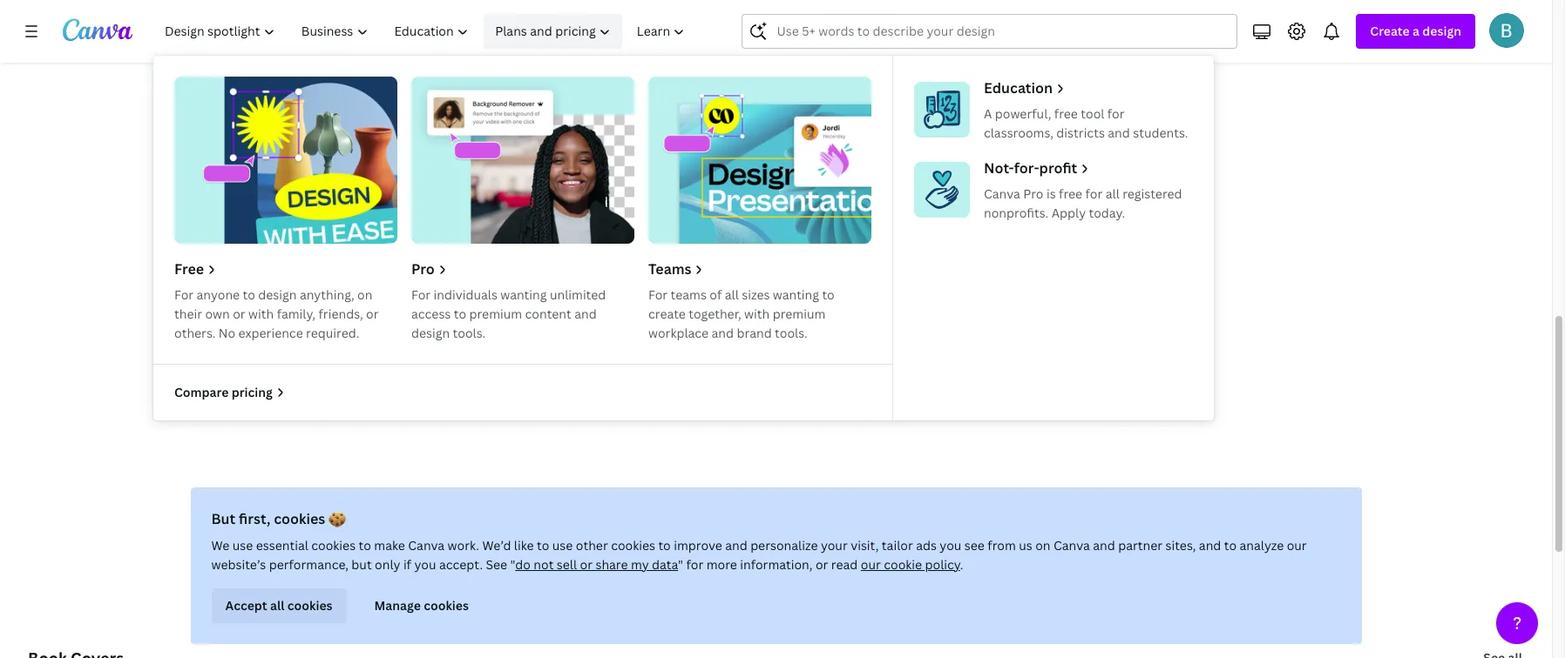 Task type: describe. For each thing, give the bounding box(es) containing it.
more
[[707, 557, 737, 573]]

and inside dropdown button
[[530, 23, 552, 39]]

policy
[[925, 557, 960, 573]]

with for free
[[248, 306, 274, 322]]

teams
[[648, 260, 692, 279]]

powerful,
[[995, 105, 1051, 122]]

profit
[[1039, 159, 1077, 178]]

we'd
[[482, 538, 511, 554]]

canva inside canva pro is free for all registered nonprofits. apply today.
[[984, 186, 1020, 202]]

work.
[[448, 538, 479, 554]]

manage cookies button
[[360, 589, 483, 624]]

for-
[[1014, 159, 1039, 178]]

make
[[374, 538, 405, 554]]

compare
[[174, 384, 229, 401]]

personalize
[[751, 538, 818, 554]]

workplace
[[648, 325, 709, 342]]

and up the "do not sell or share my data " for more information, or read our cookie policy ."
[[725, 538, 748, 554]]

or right friends,
[[366, 306, 379, 322]]

do not sell or share my data link
[[515, 557, 678, 573]]

only
[[375, 557, 400, 573]]

not
[[534, 557, 554, 573]]

tools. inside for individuals wanting unlimited access to premium content and design tools.
[[453, 325, 486, 342]]

our cookie policy link
[[861, 557, 960, 573]]

design inside for anyone to design anything, on their own or with family, friends, or others. no experience required.
[[258, 287, 297, 303]]

ads
[[916, 538, 937, 554]]

from
[[988, 538, 1016, 554]]

to left analyze
[[1224, 538, 1237, 554]]

manage
[[374, 598, 421, 614]]

cookies down 🍪 on the left bottom of page
[[311, 538, 356, 554]]

friends,
[[319, 306, 363, 322]]

or right the own
[[233, 306, 245, 322]]

we use essential cookies to make canva work. we'd like to use other cookies to improve and personalize your visit, tailor ads you see from us on canva and partner sites, and to analyze our website's performance, but only if you accept. see "
[[211, 538, 1307, 573]]

but
[[352, 557, 372, 573]]

accept all cookies
[[225, 598, 333, 614]]

cookies down performance,
[[287, 598, 333, 614]]

students.
[[1133, 125, 1188, 141]]

my
[[631, 557, 649, 573]]

" inside we use essential cookies to make canva work. we'd like to use other cookies to improve and personalize your visit, tailor ads you see from us on canva and partner sites, and to analyze our website's performance, but only if you accept. see "
[[510, 557, 515, 573]]

on inside we use essential cookies to make canva work. we'd like to use other cookies to improve and personalize your visit, tailor ads you see from us on canva and partner sites, and to analyze our website's performance, but only if you accept. see "
[[1036, 538, 1051, 554]]

registered
[[1123, 186, 1182, 202]]

see
[[965, 538, 985, 554]]

and inside for individuals wanting unlimited access to premium content and design tools.
[[574, 306, 597, 322]]

create
[[1370, 23, 1410, 39]]

access
[[411, 306, 451, 322]]

sites,
[[1166, 538, 1196, 554]]

read
[[831, 557, 858, 573]]

0 vertical spatial you
[[940, 538, 962, 554]]

create a design
[[1370, 23, 1462, 39]]

but first, cookies 🍪 dialog
[[190, 488, 1362, 645]]

required.
[[306, 325, 359, 342]]

do not sell or share my data " for more information, or read our cookie policy .
[[515, 557, 963, 573]]

share
[[596, 557, 628, 573]]

and inside the a powerful, free tool for classrooms, districts and students.
[[1108, 125, 1130, 141]]

all inside canva pro is free for all registered nonprofits. apply today.
[[1106, 186, 1120, 202]]

to right like
[[537, 538, 549, 554]]

2 " from the left
[[678, 557, 683, 573]]

sizes
[[742, 287, 770, 303]]

apply
[[1052, 205, 1086, 221]]

do
[[515, 557, 531, 573]]

wanting inside for individuals wanting unlimited access to premium content and design tools.
[[501, 287, 547, 303]]

together,
[[689, 306, 741, 322]]

pricing inside dropdown button
[[555, 23, 596, 39]]

compare pricing link
[[174, 383, 287, 403]]

for for free
[[174, 287, 194, 303]]

our inside we use essential cookies to make canva work. we'd like to use other cookies to improve and personalize your visit, tailor ads you see from us on canva and partner sites, and to analyze our website's performance, but only if you accept. see "
[[1287, 538, 1307, 554]]

design inside create a design dropdown button
[[1423, 23, 1462, 39]]

first,
[[239, 510, 270, 529]]

wanting inside for teams of all sizes wanting to create together, with premium workplace and brand tools.
[[773, 287, 819, 303]]

plans
[[495, 23, 527, 39]]

plans and pricing menu
[[153, 56, 1214, 421]]

brand
[[737, 325, 772, 342]]

other
[[576, 538, 608, 554]]

and left partner at the right of the page
[[1093, 538, 1115, 554]]

brad klo image
[[1489, 13, 1524, 48]]

2 horizontal spatial canva
[[1054, 538, 1090, 554]]

teams
[[671, 287, 707, 303]]

visit,
[[851, 538, 879, 554]]

create
[[648, 306, 686, 322]]

unlimited
[[550, 287, 606, 303]]

essential
[[256, 538, 308, 554]]

1 vertical spatial you
[[414, 557, 436, 573]]

no
[[219, 325, 235, 342]]

information,
[[740, 557, 813, 573]]

🍪
[[329, 510, 346, 529]]

not-for-profit
[[984, 159, 1077, 178]]

your
[[821, 538, 848, 554]]

like
[[514, 538, 534, 554]]

free inside canva pro is free for all registered nonprofits. apply today.
[[1059, 186, 1083, 202]]

their
[[174, 306, 202, 322]]

own
[[205, 306, 230, 322]]



Task type: vqa. For each thing, say whether or not it's contained in the screenshot.
Black inside the Black and White Violet Pink 3D Strategy Deck Business Presentation Presentation by Canva Creative Studio
no



Task type: locate. For each thing, give the bounding box(es) containing it.
content
[[525, 306, 571, 322]]

a
[[984, 105, 992, 122]]

0 vertical spatial pro
[[1023, 186, 1044, 202]]

wanting up content
[[501, 287, 547, 303]]

analyze
[[1240, 538, 1284, 554]]

0 vertical spatial all
[[1106, 186, 1120, 202]]

and right sites,
[[1199, 538, 1221, 554]]

for inside for individuals wanting unlimited access to premium content and design tools.
[[411, 287, 431, 303]]

1 premium from the left
[[469, 306, 522, 322]]

canva up if
[[408, 538, 445, 554]]

Search search field
[[777, 15, 1203, 48]]

pricing inside 'link'
[[232, 384, 273, 401]]

wanting
[[501, 287, 547, 303], [773, 287, 819, 303]]

pro
[[1023, 186, 1044, 202], [411, 260, 435, 279]]

1 horizontal spatial "
[[678, 557, 683, 573]]

cookies
[[274, 510, 325, 529], [311, 538, 356, 554], [611, 538, 655, 554], [287, 598, 333, 614], [424, 598, 469, 614]]

free up districts
[[1054, 105, 1078, 122]]

experience
[[238, 325, 303, 342]]

use
[[233, 538, 253, 554], [552, 538, 573, 554]]

free inside the a powerful, free tool for classrooms, districts and students.
[[1054, 105, 1078, 122]]

on
[[357, 287, 372, 303], [1036, 538, 1051, 554]]

plans and pricing button
[[484, 14, 623, 49]]

3 for from the left
[[648, 287, 668, 303]]

for inside canva pro is free for all registered nonprofits. apply today.
[[1086, 186, 1103, 202]]

2 vertical spatial design
[[411, 325, 450, 342]]

education
[[984, 78, 1053, 98]]

1 vertical spatial on
[[1036, 538, 1051, 554]]

is
[[1047, 186, 1056, 202]]

and right plans
[[530, 23, 552, 39]]

1 vertical spatial design
[[258, 287, 297, 303]]

partner
[[1118, 538, 1163, 554]]

with inside for anyone to design anything, on their own or with family, friends, or others. no experience required.
[[248, 306, 274, 322]]

1 horizontal spatial design
[[411, 325, 450, 342]]

free
[[174, 260, 204, 279]]

1 vertical spatial pricing
[[232, 384, 273, 401]]

tools. right brand
[[775, 325, 808, 342]]

1 horizontal spatial wanting
[[773, 287, 819, 303]]

you up policy
[[940, 538, 962, 554]]

2 horizontal spatial all
[[1106, 186, 1120, 202]]

1 horizontal spatial our
[[1287, 538, 1307, 554]]

districts
[[1057, 125, 1105, 141]]

for up today.
[[1086, 186, 1103, 202]]

0 horizontal spatial for
[[686, 557, 704, 573]]

pricing right plans
[[555, 23, 596, 39]]

premium down individuals
[[469, 306, 522, 322]]

performance,
[[269, 557, 349, 573]]

all right "accept" at the left bottom
[[270, 598, 285, 614]]

0 horizontal spatial "
[[510, 557, 515, 573]]

to inside for anyone to design anything, on their own or with family, friends, or others. no experience required.
[[243, 287, 255, 303]]

nonprofits.
[[984, 205, 1049, 221]]

pricing right compare
[[232, 384, 273, 401]]

1 horizontal spatial pro
[[1023, 186, 1044, 202]]

on up friends,
[[357, 287, 372, 303]]

1 vertical spatial free
[[1059, 186, 1083, 202]]

1 horizontal spatial premium
[[773, 306, 826, 322]]

for teams of all sizes wanting to create together, with premium workplace and brand tools.
[[648, 287, 835, 342]]

canva
[[984, 186, 1020, 202], [408, 538, 445, 554], [1054, 538, 1090, 554]]

of
[[710, 287, 722, 303]]

None search field
[[742, 14, 1238, 49]]

on right us
[[1036, 538, 1051, 554]]

0 vertical spatial pricing
[[555, 23, 596, 39]]

0 horizontal spatial all
[[270, 598, 285, 614]]

cookies down accept.
[[424, 598, 469, 614]]

pro left is
[[1023, 186, 1044, 202]]

anyone
[[197, 287, 240, 303]]

for up their
[[174, 287, 194, 303]]

premium inside for individuals wanting unlimited access to premium content and design tools.
[[469, 306, 522, 322]]

for for education
[[1108, 105, 1125, 122]]

all inside for teams of all sizes wanting to create together, with premium workplace and brand tools.
[[725, 287, 739, 303]]

0 horizontal spatial with
[[248, 306, 274, 322]]

2 for from the left
[[411, 287, 431, 303]]

but first, cookies 🍪
[[211, 510, 346, 529]]

for inside "but first, cookies 🍪" dialog
[[686, 557, 704, 573]]

for inside the a powerful, free tool for classrooms, districts and students.
[[1108, 105, 1125, 122]]

1 vertical spatial all
[[725, 287, 739, 303]]

but
[[211, 510, 235, 529]]

and right districts
[[1108, 125, 1130, 141]]

you right if
[[414, 557, 436, 573]]

our
[[1287, 538, 1307, 554], [861, 557, 881, 573]]

to inside for teams of all sizes wanting to create together, with premium workplace and brand tools.
[[822, 287, 835, 303]]

for for not-for-profit
[[1086, 186, 1103, 202]]

design down access on the top
[[411, 325, 450, 342]]

1 horizontal spatial with
[[744, 306, 770, 322]]

plans and pricing
[[495, 23, 596, 39]]

pro inside canva pro is free for all registered nonprofits. apply today.
[[1023, 186, 1044, 202]]

to right sizes
[[822, 287, 835, 303]]

wanting right sizes
[[773, 287, 819, 303]]

with
[[248, 306, 274, 322], [744, 306, 770, 322]]

manage cookies
[[374, 598, 469, 614]]

2 use from the left
[[552, 538, 573, 554]]

" down improve at the left bottom of the page
[[678, 557, 683, 573]]

1 wanting from the left
[[501, 287, 547, 303]]

0 vertical spatial on
[[357, 287, 372, 303]]

1 horizontal spatial on
[[1036, 538, 1051, 554]]

for inside for anyone to design anything, on their own or with family, friends, or others. no experience required.
[[174, 287, 194, 303]]

website's
[[211, 557, 266, 573]]

0 horizontal spatial our
[[861, 557, 881, 573]]

with for teams
[[744, 306, 770, 322]]

use up the website's
[[233, 538, 253, 554]]

use up the sell
[[552, 538, 573, 554]]

if
[[403, 557, 411, 573]]

premium inside for teams of all sizes wanting to create together, with premium workplace and brand tools.
[[773, 306, 826, 322]]

our down "visit,"
[[861, 557, 881, 573]]

create a design button
[[1356, 14, 1476, 49]]

design
[[1423, 23, 1462, 39], [258, 287, 297, 303], [411, 325, 450, 342]]

0 horizontal spatial design
[[258, 287, 297, 303]]

1 horizontal spatial all
[[725, 287, 739, 303]]

on inside for anyone to design anything, on their own or with family, friends, or others. no experience required.
[[357, 287, 372, 303]]

we
[[211, 538, 230, 554]]

or
[[233, 306, 245, 322], [366, 306, 379, 322], [580, 557, 593, 573], [816, 557, 828, 573]]

see
[[486, 557, 507, 573]]

for up create on the left of page
[[648, 287, 668, 303]]

1 " from the left
[[510, 557, 515, 573]]

sell
[[557, 557, 577, 573]]

premium right together,
[[773, 306, 826, 322]]

today.
[[1089, 205, 1125, 221]]

for individuals wanting unlimited access to premium content and design tools.
[[411, 287, 606, 342]]

" right see
[[510, 557, 515, 573]]

0 horizontal spatial use
[[233, 538, 253, 554]]

2 with from the left
[[744, 306, 770, 322]]

a powerful, free tool for classrooms, districts and students.
[[984, 105, 1188, 141]]

with inside for teams of all sizes wanting to create together, with premium workplace and brand tools.
[[744, 306, 770, 322]]

to up data
[[658, 538, 671, 554]]

family,
[[277, 306, 316, 322]]

1 with from the left
[[248, 306, 274, 322]]

2 vertical spatial for
[[686, 557, 704, 573]]

design inside for individuals wanting unlimited access to premium content and design tools.
[[411, 325, 450, 342]]

you
[[940, 538, 962, 554], [414, 557, 436, 573]]

cookie
[[884, 557, 922, 573]]

0 horizontal spatial pricing
[[232, 384, 273, 401]]

or right the sell
[[580, 557, 593, 573]]

0 horizontal spatial pro
[[411, 260, 435, 279]]

with down sizes
[[744, 306, 770, 322]]

with up experience
[[248, 306, 274, 322]]

to
[[243, 287, 255, 303], [822, 287, 835, 303], [454, 306, 466, 322], [359, 538, 371, 554], [537, 538, 549, 554], [658, 538, 671, 554], [1224, 538, 1237, 554]]

others.
[[174, 325, 216, 342]]

classrooms,
[[984, 125, 1054, 141]]

0 vertical spatial design
[[1423, 23, 1462, 39]]

tools. down individuals
[[453, 325, 486, 342]]

0 vertical spatial for
[[1108, 105, 1125, 122]]

canva pro is free for all registered nonprofits. apply today.
[[984, 186, 1182, 221]]

0 horizontal spatial canva
[[408, 538, 445, 554]]

2 vertical spatial all
[[270, 598, 285, 614]]

0 horizontal spatial tools.
[[453, 325, 486, 342]]

1 horizontal spatial canva
[[984, 186, 1020, 202]]

1 vertical spatial for
[[1086, 186, 1103, 202]]

0 horizontal spatial on
[[357, 287, 372, 303]]

1 vertical spatial our
[[861, 557, 881, 573]]

1 use from the left
[[233, 538, 253, 554]]

tools. inside for teams of all sizes wanting to create together, with premium workplace and brand tools.
[[775, 325, 808, 342]]

compare pricing
[[174, 384, 273, 401]]

canva right us
[[1054, 538, 1090, 554]]

canva up nonprofits. at the top of the page
[[984, 186, 1020, 202]]

tools.
[[453, 325, 486, 342], [775, 325, 808, 342]]

0 vertical spatial our
[[1287, 538, 1307, 554]]

tailor
[[882, 538, 913, 554]]

0 vertical spatial free
[[1054, 105, 1078, 122]]

1 horizontal spatial pricing
[[555, 23, 596, 39]]

accept
[[225, 598, 267, 614]]

pro up access on the top
[[411, 260, 435, 279]]

to inside for individuals wanting unlimited access to premium content and design tools.
[[454, 306, 466, 322]]

all
[[1106, 186, 1120, 202], [725, 287, 739, 303], [270, 598, 285, 614]]

not-
[[984, 159, 1014, 178]]

0 horizontal spatial premium
[[469, 306, 522, 322]]

us
[[1019, 538, 1033, 554]]

"
[[510, 557, 515, 573], [678, 557, 683, 573]]

cookies up the essential
[[274, 510, 325, 529]]

0 horizontal spatial wanting
[[501, 287, 547, 303]]

1 vertical spatial pro
[[411, 260, 435, 279]]

0 horizontal spatial for
[[174, 287, 194, 303]]

for for teams
[[648, 287, 668, 303]]

1 horizontal spatial for
[[1086, 186, 1103, 202]]

a
[[1413, 23, 1420, 39]]

design right 'a'
[[1423, 23, 1462, 39]]

for up access on the top
[[411, 287, 431, 303]]

and inside for teams of all sizes wanting to create together, with premium workplace and brand tools.
[[712, 325, 734, 342]]

2 horizontal spatial for
[[648, 287, 668, 303]]

our right analyze
[[1287, 538, 1307, 554]]

all right of
[[725, 287, 739, 303]]

1 tools. from the left
[[453, 325, 486, 342]]

to up but at the left bottom of page
[[359, 538, 371, 554]]

2 horizontal spatial for
[[1108, 105, 1125, 122]]

or left read
[[816, 557, 828, 573]]

and
[[530, 23, 552, 39], [1108, 125, 1130, 141], [574, 306, 597, 322], [712, 325, 734, 342], [725, 538, 748, 554], [1093, 538, 1115, 554], [1199, 538, 1221, 554]]

1 horizontal spatial you
[[940, 538, 962, 554]]

improve
[[674, 538, 722, 554]]

top level navigation element
[[153, 14, 1214, 421]]

for for pro
[[411, 287, 431, 303]]

accept all cookies button
[[211, 589, 346, 624]]

and down unlimited
[[574, 306, 597, 322]]

individuals
[[434, 287, 498, 303]]

for anyone to design anything, on their own or with family, friends, or others. no experience required.
[[174, 287, 379, 342]]

to down individuals
[[454, 306, 466, 322]]

data
[[652, 557, 678, 573]]

2 wanting from the left
[[773, 287, 819, 303]]

cookies up "my"
[[611, 538, 655, 554]]

free up apply
[[1059, 186, 1083, 202]]

1 horizontal spatial for
[[411, 287, 431, 303]]

2 horizontal spatial design
[[1423, 23, 1462, 39]]

to right anyone
[[243, 287, 255, 303]]

1 horizontal spatial tools.
[[775, 325, 808, 342]]

anything,
[[300, 287, 354, 303]]

tool
[[1081, 105, 1105, 122]]

2 tools. from the left
[[775, 325, 808, 342]]

for
[[1108, 105, 1125, 122], [1086, 186, 1103, 202], [686, 557, 704, 573]]

0 horizontal spatial you
[[414, 557, 436, 573]]

1 for from the left
[[174, 287, 194, 303]]

design up family,
[[258, 287, 297, 303]]

all inside button
[[270, 598, 285, 614]]

for right "tool"
[[1108, 105, 1125, 122]]

and down together,
[[712, 325, 734, 342]]

.
[[960, 557, 963, 573]]

1 horizontal spatial use
[[552, 538, 573, 554]]

for down improve at the left bottom of the page
[[686, 557, 704, 573]]

for inside for teams of all sizes wanting to create together, with premium workplace and brand tools.
[[648, 287, 668, 303]]

all up today.
[[1106, 186, 1120, 202]]

accept.
[[439, 557, 483, 573]]

2 premium from the left
[[773, 306, 826, 322]]



